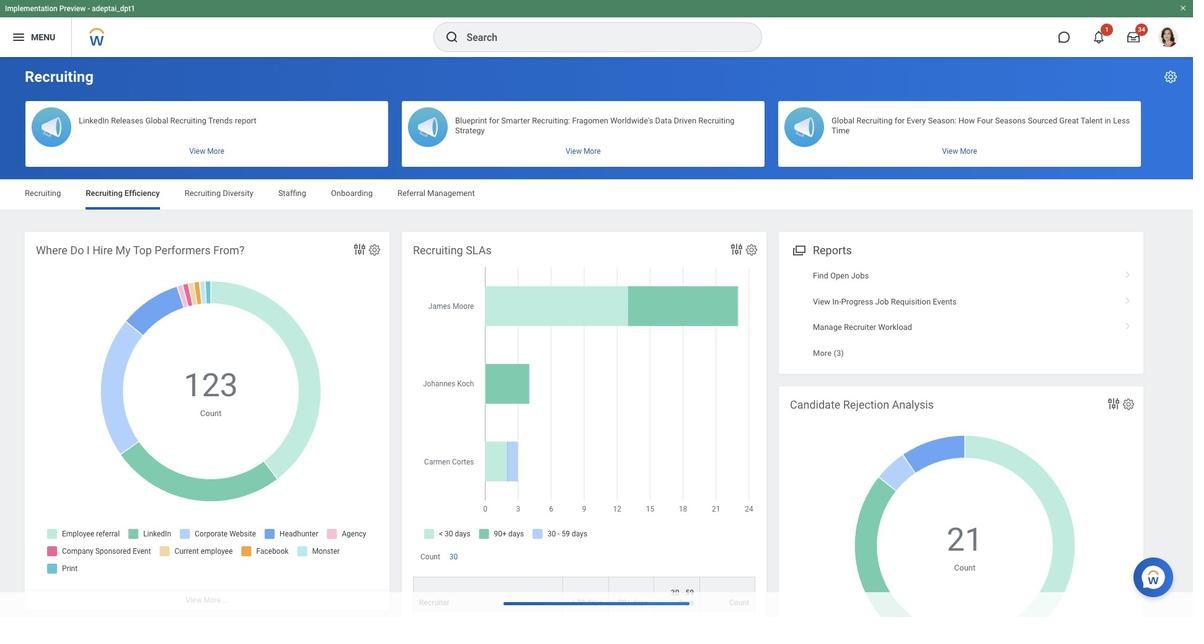 Task type: describe. For each thing, give the bounding box(es) containing it.
onboarding
[[331, 189, 373, 198]]

recruiting slas
[[413, 244, 492, 257]]

linkedin
[[79, 116, 109, 125]]

recruiting diversity
[[185, 189, 254, 198]]

...
[[223, 596, 229, 605]]

linkedin releases global recruiting trends report
[[79, 116, 257, 125]]

59
[[686, 589, 694, 598]]

1 days from the left
[[587, 599, 603, 608]]

time
[[832, 126, 850, 135]]

global recruiting for every season: how four seasons sourced great talent in less time button
[[779, 101, 1142, 167]]

configure and view chart data image for candidate rejection analysis
[[1107, 397, 1122, 411]]

notifications large image
[[1093, 31, 1106, 43]]

recruiter button
[[414, 578, 563, 611]]

talent
[[1081, 116, 1103, 125]]

reports
[[813, 244, 852, 257]]

90+ days
[[619, 599, 649, 608]]

row containing 30 - 59 days
[[413, 577, 756, 612]]

3 cell from the left
[[609, 612, 655, 617]]

- inside menu banner
[[88, 4, 90, 13]]

view for view more ...
[[186, 596, 202, 605]]

candidate rejection analysis
[[791, 398, 934, 411]]

recruiting left trends
[[170, 116, 207, 125]]

chevron right image for manage recruiter workload
[[1121, 318, 1137, 331]]

for inside blueprint for smarter recruiting: fragomen worldwide's data driven recruiting strategy
[[489, 116, 500, 125]]

for inside global recruiting for every season: how four seasons sourced great talent in less time
[[895, 116, 905, 125]]

manage
[[813, 323, 843, 332]]

every
[[907, 116, 927, 125]]

jobs
[[852, 271, 869, 281]]

implementation
[[5, 4, 58, 13]]

more inside 'dropdown button'
[[813, 349, 832, 358]]

preview
[[59, 4, 86, 13]]

count button
[[701, 578, 755, 611]]

recruiting slas element
[[402, 232, 767, 617]]

seasons
[[996, 116, 1027, 125]]

inbox large image
[[1128, 31, 1140, 43]]

candidate
[[791, 398, 841, 411]]

configure where do i hire my top performers from? image
[[368, 243, 382, 257]]

job
[[876, 297, 889, 306]]

90+ days button
[[609, 578, 654, 611]]

view in-progress job requisition events link
[[779, 289, 1144, 315]]

slas
[[466, 244, 492, 257]]

manage recruiter workload
[[813, 323, 913, 332]]

view more ... link
[[25, 590, 390, 611]]

from?
[[214, 244, 245, 257]]

trends
[[208, 116, 233, 125]]

data
[[656, 116, 672, 125]]

sourced
[[1029, 116, 1058, 125]]

management
[[428, 189, 475, 198]]

more (3) link
[[779, 340, 1144, 366]]

releases
[[111, 116, 143, 125]]

configure and view chart data image
[[352, 242, 367, 257]]

referral
[[398, 189, 426, 198]]

workload
[[879, 323, 913, 332]]

where do i hire my top performers from?
[[36, 244, 245, 257]]

performers
[[155, 244, 211, 257]]

2 cell from the left
[[564, 612, 609, 617]]

season:
[[929, 116, 957, 125]]

find open jobs
[[813, 271, 869, 281]]

worldwide's
[[611, 116, 654, 125]]

less
[[1114, 116, 1131, 125]]

1 cell from the left
[[413, 612, 564, 617]]

linkedin releases global recruiting trends report button
[[25, 101, 388, 167]]

30 for 30
[[450, 553, 458, 562]]

i
[[87, 244, 90, 257]]

recruiting inside global recruiting for every season: how four seasons sourced great talent in less time
[[857, 116, 893, 125]]

top
[[133, 244, 152, 257]]

four
[[978, 116, 994, 125]]

blueprint for smarter recruiting: fragomen worldwide's data driven recruiting strategy
[[455, 116, 735, 135]]

recruiting:
[[532, 116, 571, 125]]

configure this page image
[[1164, 69, 1179, 84]]

2 days from the left
[[633, 599, 649, 608]]

recruiting left efficiency
[[86, 189, 123, 198]]

30 - 59 days button
[[655, 578, 700, 611]]

progress
[[842, 297, 874, 306]]

search image
[[445, 30, 459, 45]]

profile logan mcneil image
[[1159, 27, 1179, 50]]

implementation preview -   adeptai_dpt1
[[5, 4, 135, 13]]

hire
[[93, 244, 113, 257]]

how
[[959, 116, 976, 125]]

1
[[1106, 26, 1109, 33]]

Search Workday  search field
[[467, 24, 736, 51]]

count left 30 button
[[421, 553, 440, 562]]

days inside 30 - 59 days
[[679, 599, 694, 608]]

do
[[70, 244, 84, 257]]



Task type: vqa. For each thing, say whether or not it's contained in the screenshot.
Recruiting Efficiency
yes



Task type: locate. For each thing, give the bounding box(es) containing it.
menu banner
[[0, 0, 1194, 57]]

0 vertical spatial chevron right image
[[1121, 293, 1137, 305]]

in
[[1105, 116, 1112, 125]]

recruiter down progress
[[845, 323, 877, 332]]

configure and view chart data image left the configure recruiting slas image
[[730, 242, 745, 257]]

for
[[489, 116, 500, 125], [895, 116, 905, 125]]

days right <
[[587, 599, 603, 608]]

list containing find open jobs
[[779, 263, 1144, 366]]

events
[[933, 297, 957, 306]]

count inside popup button
[[730, 599, 750, 608]]

view for view in-progress job requisition events
[[813, 297, 831, 306]]

1 vertical spatial view
[[186, 596, 202, 605]]

fragomen
[[572, 116, 609, 125]]

1 horizontal spatial recruiter
[[845, 323, 877, 332]]

cell down recruiter popup button
[[413, 612, 564, 617]]

global
[[145, 116, 168, 125], [832, 116, 855, 125]]

open
[[831, 271, 850, 281]]

recruiter
[[845, 323, 877, 332], [419, 599, 450, 608]]

21 count
[[947, 521, 984, 573]]

recruiting left slas
[[413, 244, 463, 257]]

menu button
[[0, 17, 72, 57]]

recruiting
[[25, 68, 94, 86], [170, 116, 207, 125], [699, 116, 735, 125], [857, 116, 893, 125], [25, 189, 61, 198], [86, 189, 123, 198], [185, 189, 221, 198], [413, 244, 463, 257]]

123 count
[[184, 367, 238, 418]]

- inside 30 - 59 days
[[682, 589, 684, 598]]

count inside 123 count
[[200, 409, 222, 418]]

1 horizontal spatial for
[[895, 116, 905, 125]]

90+
[[619, 599, 631, 608]]

recruiter inside popup button
[[419, 599, 450, 608]]

chevron right image for view in-progress job requisition events
[[1121, 293, 1137, 305]]

(3)
[[834, 349, 844, 358]]

recruiting down menu
[[25, 68, 94, 86]]

1 vertical spatial -
[[682, 589, 684, 598]]

recruiting left diversity
[[185, 189, 221, 198]]

view in-progress job requisition events
[[813, 297, 957, 306]]

tab list
[[12, 180, 1181, 210]]

recruiting inside blueprint for smarter recruiting: fragomen worldwide's data driven recruiting strategy
[[699, 116, 735, 125]]

list
[[779, 263, 1144, 366]]

for left smarter at left
[[489, 116, 500, 125]]

configure candidate rejection analysis image
[[1123, 398, 1136, 411]]

days
[[587, 599, 603, 608], [633, 599, 649, 608], [679, 599, 694, 608]]

candidate rejection analysis element
[[779, 387, 1144, 617]]

efficiency
[[125, 189, 160, 198]]

analysis
[[893, 398, 934, 411]]

recruiter down 30 button
[[419, 599, 450, 608]]

- left '59'
[[682, 589, 684, 598]]

view
[[813, 297, 831, 306], [186, 596, 202, 605]]

recruiting up where
[[25, 189, 61, 198]]

1 horizontal spatial global
[[832, 116, 855, 125]]

0 horizontal spatial recruiter
[[419, 599, 450, 608]]

chevron right image
[[1121, 267, 1137, 279]]

configure and view chart data image left configure candidate rejection analysis icon
[[1107, 397, 1122, 411]]

0 vertical spatial recruiter
[[845, 323, 877, 332]]

configure recruiting slas image
[[745, 243, 759, 257]]

34
[[1139, 26, 1146, 33]]

justify image
[[11, 30, 26, 45]]

more (3)
[[813, 349, 844, 358]]

1 global from the left
[[145, 116, 168, 125]]

< 30 days button
[[564, 578, 609, 611]]

strategy
[[455, 126, 485, 135]]

-
[[88, 4, 90, 13], [682, 589, 684, 598]]

blueprint for smarter recruiting: fragomen worldwide's data driven recruiting strategy button
[[402, 101, 765, 167]]

0 vertical spatial 30
[[450, 553, 458, 562]]

more (3) button
[[813, 348, 844, 359]]

find
[[813, 271, 829, 281]]

1 horizontal spatial view
[[813, 297, 831, 306]]

1 vertical spatial configure and view chart data image
[[1107, 397, 1122, 411]]

recruiting left "every"
[[857, 116, 893, 125]]

view left in-
[[813, 297, 831, 306]]

30 up recruiter popup button
[[450, 553, 458, 562]]

referral management
[[398, 189, 475, 198]]

adeptai_dpt1
[[92, 4, 135, 13]]

0 horizontal spatial -
[[88, 4, 90, 13]]

list inside "main content"
[[779, 263, 1144, 366]]

manage recruiter workload link
[[779, 315, 1144, 340]]

driven
[[674, 116, 697, 125]]

4 cell from the left
[[655, 612, 701, 617]]

rejection
[[844, 398, 890, 411]]

for left "every"
[[895, 116, 905, 125]]

2 chevron right image from the top
[[1121, 318, 1137, 331]]

cell down count popup button
[[701, 612, 756, 617]]

where
[[36, 244, 68, 257]]

1 vertical spatial 30
[[671, 589, 680, 598]]

view more ...
[[186, 596, 229, 605]]

days right 90+
[[633, 599, 649, 608]]

< 30 days
[[571, 599, 603, 608]]

0 horizontal spatial 30
[[450, 553, 458, 562]]

recruiting right driven
[[699, 116, 735, 125]]

1 horizontal spatial days
[[633, 599, 649, 608]]

30 right <
[[577, 599, 586, 608]]

configure and view chart data image
[[730, 242, 745, 257], [1107, 397, 1122, 411]]

global recruiting for every season: how four seasons sourced great talent in less time
[[832, 116, 1131, 135]]

view inside where do i hire my top performers from? 'element'
[[186, 596, 202, 605]]

30 button
[[450, 552, 460, 562]]

main content containing 123
[[0, 57, 1194, 617]]

global inside global recruiting for every season: how four seasons sourced great talent in less time
[[832, 116, 855, 125]]

1 horizontal spatial more
[[813, 349, 832, 358]]

chevron right image
[[1121, 293, 1137, 305], [1121, 318, 1137, 331]]

requisition
[[891, 297, 931, 306]]

blueprint
[[455, 116, 487, 125]]

configure and view chart data image inside "candidate rejection analysis" element
[[1107, 397, 1122, 411]]

view left ... on the left bottom of page
[[186, 596, 202, 605]]

my
[[116, 244, 131, 257]]

30
[[450, 553, 458, 562], [671, 589, 680, 598], [577, 599, 586, 608]]

0 horizontal spatial more
[[204, 596, 221, 605]]

configure and view chart data image for recruiting slas
[[730, 242, 745, 257]]

tab list containing recruiting
[[12, 180, 1181, 210]]

close environment banner image
[[1180, 4, 1188, 12]]

30 left '59'
[[671, 589, 680, 598]]

30 for 30 - 59 days
[[671, 589, 680, 598]]

count right 30 - 59 days on the bottom right of the page
[[730, 599, 750, 608]]

30 inside 30 button
[[450, 553, 458, 562]]

1 button
[[1086, 24, 1114, 51]]

0 horizontal spatial for
[[489, 116, 500, 125]]

3 days from the left
[[679, 599, 694, 608]]

diversity
[[223, 189, 254, 198]]

row
[[413, 577, 756, 612], [413, 612, 756, 617]]

123 button
[[184, 364, 240, 408]]

menu group image
[[791, 241, 807, 258]]

1 vertical spatial recruiter
[[419, 599, 450, 608]]

cell
[[413, 612, 564, 617], [564, 612, 609, 617], [609, 612, 655, 617], [655, 612, 701, 617], [701, 612, 756, 617]]

2 horizontal spatial days
[[679, 599, 694, 608]]

0 horizontal spatial days
[[587, 599, 603, 608]]

count down 21 'button'
[[955, 563, 976, 573]]

1 chevron right image from the top
[[1121, 293, 1137, 305]]

global up time
[[832, 116, 855, 125]]

great
[[1060, 116, 1080, 125]]

123
[[184, 367, 238, 405]]

0 horizontal spatial global
[[145, 116, 168, 125]]

0 vertical spatial more
[[813, 349, 832, 358]]

0 vertical spatial -
[[88, 4, 90, 13]]

1 horizontal spatial 30
[[577, 599, 586, 608]]

1 for from the left
[[489, 116, 500, 125]]

- right preview
[[88, 4, 90, 13]]

cell down 30 - 59 days on the bottom right of the page
[[655, 612, 701, 617]]

21
[[947, 521, 984, 559]]

cell down "90+ days"
[[609, 612, 655, 617]]

more left '(3)'
[[813, 349, 832, 358]]

1 vertical spatial chevron right image
[[1121, 318, 1137, 331]]

chevron right image inside view in-progress job requisition events link
[[1121, 293, 1137, 305]]

report
[[235, 116, 257, 125]]

5 cell from the left
[[701, 612, 756, 617]]

1 horizontal spatial -
[[682, 589, 684, 598]]

0 vertical spatial configure and view chart data image
[[730, 242, 745, 257]]

1 horizontal spatial configure and view chart data image
[[1107, 397, 1122, 411]]

<
[[571, 599, 575, 608]]

0 horizontal spatial view
[[186, 596, 202, 605]]

30 - 59 days
[[671, 589, 694, 608]]

more left ... on the left bottom of page
[[204, 596, 221, 605]]

1 row from the top
[[413, 577, 756, 612]]

2 vertical spatial 30
[[577, 599, 586, 608]]

count inside 21 count
[[955, 563, 976, 573]]

count down the 123 button
[[200, 409, 222, 418]]

more
[[813, 349, 832, 358], [204, 596, 221, 605]]

global right the releases
[[145, 116, 168, 125]]

find open jobs link
[[779, 263, 1144, 289]]

where do i hire my top performers from? element
[[25, 232, 390, 611]]

count
[[200, 409, 222, 418], [421, 553, 440, 562], [955, 563, 976, 573], [730, 599, 750, 608]]

2 global from the left
[[832, 116, 855, 125]]

staffing
[[278, 189, 306, 198]]

more inside where do i hire my top performers from? 'element'
[[204, 596, 221, 605]]

recruiting efficiency
[[86, 189, 160, 198]]

chevron right image inside the "manage recruiter workload" link
[[1121, 318, 1137, 331]]

in-
[[833, 297, 842, 306]]

main content
[[0, 57, 1194, 617]]

2 horizontal spatial 30
[[671, 589, 680, 598]]

days down '59'
[[679, 599, 694, 608]]

smarter
[[502, 116, 530, 125]]

1 vertical spatial more
[[204, 596, 221, 605]]

30 inside < 30 days popup button
[[577, 599, 586, 608]]

0 vertical spatial view
[[813, 297, 831, 306]]

2 row from the top
[[413, 612, 756, 617]]

0 horizontal spatial configure and view chart data image
[[730, 242, 745, 257]]

30 inside 30 - 59 days
[[671, 589, 680, 598]]

cell down '< 30 days'
[[564, 612, 609, 617]]

2 for from the left
[[895, 116, 905, 125]]

menu
[[31, 32, 55, 42]]

34 button
[[1121, 24, 1149, 51]]



